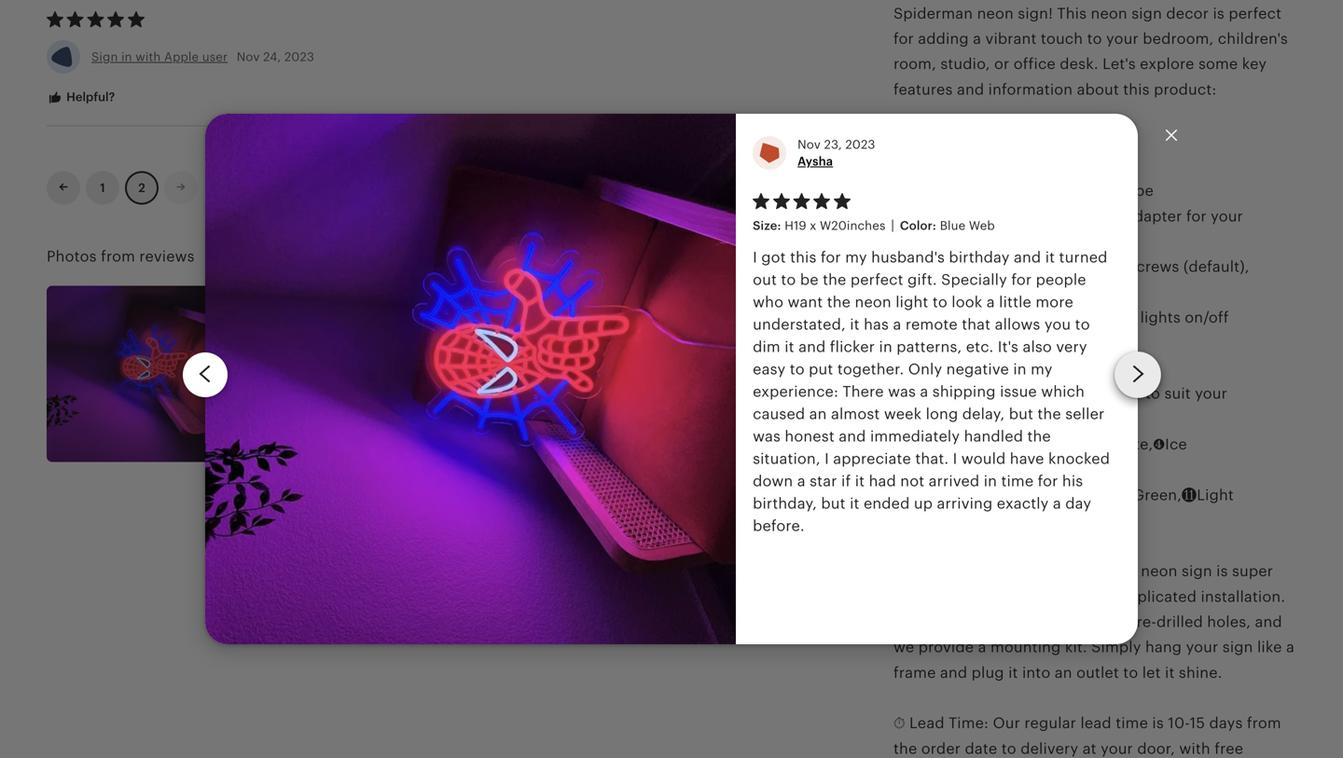 Task type: locate. For each thing, give the bounding box(es) containing it.
0 horizontal spatial sign
[[1182, 563, 1213, 580]]

the right 'want'
[[827, 294, 851, 311]]

🎨 color options: choose from a variety of 13 colors to suit your preference: ❶cold white,❷white,❸warm white,❹ice blue,❺blue,❻lemon yellow,❼yellow,❽orange,❾red,❿green,⓫light pink,⓬pink,⓭purple
[[894, 360, 1235, 529]]

a down only
[[920, 383, 929, 400]]

plug
[[1077, 208, 1110, 225], [972, 665, 1005, 682]]

appreciate
[[834, 451, 912, 467]]

from
[[101, 248, 135, 265], [954, 386, 988, 402], [1248, 716, 1282, 732]]

1 vertical spatial easy
[[894, 589, 927, 605]]

time up door,
[[1116, 716, 1149, 732]]

arriving
[[937, 495, 993, 512]]

a
[[987, 294, 995, 311], [893, 316, 902, 333], [920, 383, 929, 400], [992, 386, 1001, 402], [798, 473, 806, 490], [1053, 495, 1062, 512], [979, 639, 987, 656], [1287, 639, 1295, 656]]

strips,
[[1033, 284, 1078, 301]]

an
[[810, 406, 827, 423], [1055, 665, 1073, 682]]

the
[[894, 614, 921, 631]]

time inside i got this for my husband's birthday and it turned out to be the perfect gift. specially for people who want the neon light to look a little more understated, it has a remote that allows you to dim it and flicker in patterns, etc. it's also very easy to put together.  only negative in my experience: there was a shipping issue which caused an almost week long delay, but the seller was honest and immediately handled the situation, i appreciate that. i would have knocked down a star if it had not arrived in time for his birthday, but it ended up arriving exactly a day before.
[[1002, 473, 1034, 490]]

2 horizontal spatial from
[[1248, 716, 1282, 732]]

with up 'simply'
[[1092, 614, 1124, 631]]

hanging inside 📐 easy installation: hanging your neon sign is super easy and doesn't require any complicated installation. the acrylic backing comes with pre-drilled holes, and we provide a mounting kit. simply hang your sign like a frame and plug it into an outlet to let it shine.
[[1039, 563, 1101, 580]]

an right into
[[1055, 665, 1073, 682]]

0 vertical spatial time
[[1002, 473, 1034, 490]]

0 vertical spatial 2023
[[284, 50, 315, 64]]

0 horizontal spatial neon
[[855, 294, 892, 311]]

photos from reviews dialog
[[0, 0, 1344, 759]]

to up remote
[[933, 294, 948, 311]]

in down has
[[880, 339, 893, 355]]

for right adapter
[[1187, 208, 1207, 225]]

to up very
[[1065, 309, 1080, 326]]

1 vertical spatial with
[[1180, 741, 1211, 758]]

1 horizontal spatial sign
[[1223, 639, 1254, 656]]

●
[[894, 183, 903, 199], [894, 208, 903, 225], [894, 259, 903, 276], [894, 309, 903, 326]]

your up (default),
[[1211, 208, 1244, 225]]

but down star at the bottom
[[822, 495, 846, 512]]

is inside ⏱ lead time: our regular lead time is 10-15 days from the order date to delivery at your door, with fre
[[1153, 716, 1165, 732]]

star
[[810, 473, 838, 490]]

0 vertical spatial in
[[880, 339, 893, 355]]

options:
[[992, 259, 1052, 276]]

with for door,
[[1180, 741, 1211, 758]]

from right days
[[1248, 716, 1282, 732]]

to up experience:
[[790, 361, 805, 378]]

i left got
[[753, 249, 758, 266]]

variety
[[1005, 386, 1054, 402]]

0 horizontal spatial hanging
[[894, 284, 956, 301]]

● left acrylic
[[894, 183, 903, 199]]

neon
[[855, 294, 892, 311], [1142, 563, 1178, 580]]

up
[[914, 495, 933, 512]]

nov left 24,
[[237, 50, 260, 64]]

an inside i got this for my husband's birthday and it turned out to be the perfect gift. specially for people who want the neon light to look a little more understated, it has a remote that allows you to dim it and flicker in patterns, etc. it's also very easy to put together.  only negative in my experience: there was a shipping issue which caused an almost week long delay, but the seller was honest and immediately handled the situation, i appreciate that. i would have knocked down a star if it had not arrived in time for his birthday, but it ended up arriving exactly a day before.
[[810, 406, 827, 423]]

drilled
[[1157, 614, 1204, 631]]

my up perfect
[[846, 249, 868, 266]]

size: h19 x w20inches
[[753, 219, 886, 233]]

1 horizontal spatial is
[[1217, 563, 1229, 580]]

little
[[1000, 294, 1032, 311]]

nov up aysha link
[[798, 138, 821, 152]]

dim
[[753, 339, 781, 355]]

in down would
[[984, 473, 998, 490]]

from inside 🎨 color options: choose from a variety of 13 colors to suit your preference: ❶cold white,❷white,❸warm white,❹ice blue,❺blue,❻lemon yellow,❼yellow,❽orange,❾red,❿green,⓫light pink,⓬pink,⓭purple
[[954, 386, 988, 402]]

0 vertical spatial nov
[[237, 50, 260, 64]]

1 vertical spatial hanging
[[1039, 563, 1101, 580]]

2023 right 24,
[[284, 50, 315, 64]]

+
[[1114, 208, 1122, 225]]

nov for nov 24, 2023
[[237, 50, 260, 64]]

1 vertical spatial neon
[[1142, 563, 1178, 580]]

0 vertical spatial an
[[810, 406, 827, 423]]

neon up complicated
[[1142, 563, 1178, 580]]

an up "honest"
[[810, 406, 827, 423]]

1 vertical spatial time
[[1116, 716, 1149, 732]]

0 horizontal spatial but
[[822, 495, 846, 512]]

to right cut
[[1092, 183, 1107, 199]]

to left let
[[1124, 665, 1139, 682]]

only
[[909, 361, 943, 378]]

0 vertical spatial neon
[[855, 294, 892, 311]]

lead
[[910, 716, 945, 732]]

0 horizontal spatial 2023
[[284, 50, 315, 64]]

plug left +
[[1077, 208, 1110, 225]]

regular
[[1025, 716, 1077, 732]]

for right this at the top right of page
[[821, 249, 842, 266]]

1 horizontal spatial time
[[1116, 716, 1149, 732]]

your right "at"
[[1101, 741, 1134, 758]]

0 vertical spatial my
[[846, 249, 868, 266]]

perfect
[[851, 271, 904, 288]]

more
[[1036, 294, 1074, 311]]

seller
[[1066, 406, 1105, 423]]

wires,
[[960, 284, 1003, 301]]

your right suit
[[1196, 386, 1228, 402]]

1 horizontal spatial an
[[1055, 665, 1073, 682]]

long
[[926, 406, 959, 423]]

0 horizontal spatial from
[[101, 248, 135, 265]]

country
[[894, 233, 951, 250]]

0 vertical spatial sign
[[1182, 563, 1213, 580]]

hanging up remote
[[894, 284, 956, 301]]

time
[[1002, 473, 1034, 490], [1116, 716, 1149, 732]]

in up issue
[[1014, 361, 1027, 378]]

got
[[762, 249, 786, 266]]

be
[[801, 271, 819, 288]]

0 horizontal spatial plug
[[972, 665, 1005, 682]]

1 horizontal spatial neon
[[1142, 563, 1178, 580]]

1 horizontal spatial in
[[984, 473, 998, 490]]

0 horizontal spatial easy
[[753, 361, 786, 378]]

is left super
[[1217, 563, 1229, 580]]

1 vertical spatial from
[[954, 386, 988, 402]]

reviews
[[139, 248, 195, 265]]

easy down dim
[[753, 361, 786, 378]]

any
[[1076, 589, 1102, 605]]

to inside 🎨 color options: choose from a variety of 13 colors to suit your preference: ❶cold white,❷white,❸warm white,❹ice blue,❺blue,❻lemon yellow,❼yellow,❽orange,❾red,❿green,⓫light pink,⓬pink,⓭purple
[[1146, 386, 1161, 402]]

a up delay,
[[992, 386, 1001, 402]]

for inside '● acrylic board shape: cut to shape ● power supply: suitable plug + adapter for your country ● installation options: mounting screws (default), hanging wires, 2m strips, stand ● accessories: dimmer to control lights on/off'
[[1187, 208, 1207, 225]]

with down 15
[[1180, 741, 1211, 758]]

nov for nov 23, 2023 aysha
[[798, 138, 821, 152]]

i
[[753, 249, 758, 266], [825, 451, 830, 467], [953, 451, 958, 467]]

etc.
[[967, 339, 994, 355]]

i up arrived
[[953, 451, 958, 467]]

it down if
[[850, 495, 860, 512]]

10-
[[1169, 716, 1190, 732]]

the down ⏱ in the bottom right of the page
[[894, 741, 918, 758]]

an inside 📐 easy installation: hanging your neon sign is super easy and doesn't require any complicated installation. the acrylic backing comes with pre-drilled holes, and we provide a mounting kit. simply hang your sign like a frame and plug it into an outlet to let it shine.
[[1055, 665, 1073, 682]]

1 vertical spatial but
[[822, 495, 846, 512]]

2 horizontal spatial i
[[953, 451, 958, 467]]

0 horizontal spatial i
[[753, 249, 758, 266]]

1 vertical spatial sign
[[1223, 639, 1254, 656]]

plug inside '● acrylic board shape: cut to shape ● power supply: suitable plug + adapter for your country ● installation options: mounting screws (default), hanging wires, 2m strips, stand ● accessories: dimmer to control lights on/off'
[[1077, 208, 1110, 225]]

0 horizontal spatial is
[[1153, 716, 1165, 732]]

complicated
[[1106, 589, 1197, 605]]

a left day
[[1053, 495, 1062, 512]]

with inside ⏱ lead time: our regular lead time is 10-15 days from the order date to delivery at your door, with fre
[[1180, 741, 1211, 758]]

with
[[1092, 614, 1124, 631], [1180, 741, 1211, 758]]

which
[[1042, 383, 1085, 400]]

handled
[[965, 428, 1024, 445]]

24,
[[263, 50, 281, 64]]

● left power
[[894, 208, 903, 225]]

from right photos
[[101, 248, 135, 265]]

0 vertical spatial plug
[[1077, 208, 1110, 225]]

and up 2m
[[1014, 249, 1042, 266]]

1 horizontal spatial with
[[1180, 741, 1211, 758]]

1 horizontal spatial i
[[825, 451, 830, 467]]

mounting
[[1056, 259, 1125, 276]]

0 vertical spatial hanging
[[894, 284, 956, 301]]

15
[[1190, 716, 1206, 732]]

2023 right 23,
[[846, 138, 876, 152]]

a right look
[[987, 294, 995, 311]]

easy inside i got this for my husband's birthday and it turned out to be the perfect gift. specially for people who want the neon light to look a little more understated, it has a remote that allows you to dim it and flicker in patterns, etc. it's also very easy to put together.  only negative in my experience: there was a shipping issue which caused an almost week long delay, but the seller was honest and immediately handled the situation, i appreciate that. i would have knocked down a star if it had not arrived in time for his birthday, but it ended up arriving exactly a day before.
[[753, 361, 786, 378]]

sign down the "holes,"
[[1223, 639, 1254, 656]]

there
[[843, 383, 884, 400]]

time up 'exactly'
[[1002, 473, 1034, 490]]

⏱ lead time: our regular lead time is 10-15 days from the order date to delivery at your door, with fre
[[894, 716, 1293, 759]]

yellow,❼yellow,❽orange,❾red,❿green,⓫light
[[894, 487, 1235, 504]]

blue
[[940, 219, 966, 233]]

for
[[1187, 208, 1207, 225], [821, 249, 842, 266], [1012, 271, 1032, 288], [1038, 473, 1059, 490]]

2
[[138, 181, 145, 195]]

adapter
[[1126, 208, 1183, 225]]

1 horizontal spatial plug
[[1077, 208, 1110, 225]]

to inside ⏱ lead time: our regular lead time is 10-15 days from the order date to delivery at your door, with fre
[[1002, 741, 1017, 758]]

1 horizontal spatial but
[[1009, 406, 1034, 423]]

nov inside the nov 23, 2023 aysha
[[798, 138, 821, 152]]

issue
[[1000, 383, 1038, 400]]

a inside 🎨 color options: choose from a variety of 13 colors to suit your preference: ❶cold white,❷white,❸warm white,❹ice blue,❺blue,❻lemon yellow,❼yellow,❽orange,❾red,❿green,⓫light pink,⓬pink,⓭purple
[[992, 386, 1001, 402]]

neon up has
[[855, 294, 892, 311]]

0 horizontal spatial nov
[[237, 50, 260, 64]]

a down backing
[[979, 639, 987, 656]]

the right be
[[823, 271, 847, 288]]

0 horizontal spatial in
[[880, 339, 893, 355]]

not
[[901, 473, 925, 490]]

my down also
[[1031, 361, 1053, 378]]

0 horizontal spatial time
[[1002, 473, 1034, 490]]

2 vertical spatial in
[[984, 473, 998, 490]]

time inside ⏱ lead time: our regular lead time is 10-15 days from the order date to delivery at your door, with fre
[[1116, 716, 1149, 732]]

1 vertical spatial plug
[[972, 665, 1005, 682]]

0 vertical spatial was
[[888, 383, 916, 400]]

exactly
[[997, 495, 1049, 512]]

acrylic
[[908, 183, 958, 199]]

accessories:
[[908, 309, 1000, 326]]

from inside ⏱ lead time: our regular lead time is 10-15 days from the order date to delivery at your door, with fre
[[1248, 716, 1282, 732]]

1 vertical spatial is
[[1153, 716, 1165, 732]]

plug down mounting
[[972, 665, 1005, 682]]

in
[[880, 339, 893, 355], [1014, 361, 1027, 378], [984, 473, 998, 490]]

1 horizontal spatial easy
[[894, 589, 927, 605]]

easy up the
[[894, 589, 927, 605]]

very
[[1057, 339, 1088, 355]]

● right has
[[894, 309, 903, 326]]

it
[[1046, 249, 1056, 266], [850, 316, 860, 333], [785, 339, 795, 355], [855, 473, 865, 490], [850, 495, 860, 512], [1009, 665, 1019, 682], [1166, 665, 1175, 682]]

1 horizontal spatial my
[[1031, 361, 1053, 378]]

from up delay,
[[954, 386, 988, 402]]

with inside 📐 easy installation: hanging your neon sign is super easy and doesn't require any complicated installation. the acrylic backing comes with pre-drilled holes, and we provide a mounting kit. simply hang your sign like a frame and plug it into an outlet to let it shine.
[[1092, 614, 1124, 631]]

i up star at the bottom
[[825, 451, 830, 467]]

13
[[1077, 386, 1093, 402]]

3 ● from the top
[[894, 259, 903, 276]]

holes,
[[1208, 614, 1252, 631]]

1 horizontal spatial from
[[954, 386, 988, 402]]

it right dim
[[785, 339, 795, 355]]

1 vertical spatial nov
[[798, 138, 821, 152]]

the down of
[[1038, 406, 1062, 423]]

0 horizontal spatial an
[[810, 406, 827, 423]]

the
[[823, 271, 847, 288], [827, 294, 851, 311], [1038, 406, 1062, 423], [1028, 428, 1052, 445], [894, 741, 918, 758]]

sign up complicated
[[1182, 563, 1213, 580]]

2 vertical spatial from
[[1248, 716, 1282, 732]]

23,
[[824, 138, 843, 152]]

want
[[788, 294, 823, 311]]

your
[[1211, 208, 1244, 225], [1196, 386, 1228, 402], [1105, 563, 1137, 580], [1187, 639, 1219, 656], [1101, 741, 1134, 758]]

simply
[[1092, 639, 1142, 656]]

0 horizontal spatial with
[[1092, 614, 1124, 631]]

0 vertical spatial with
[[1092, 614, 1124, 631]]

hanging up the any
[[1039, 563, 1101, 580]]

to left suit
[[1146, 386, 1161, 402]]

0 vertical spatial is
[[1217, 563, 1229, 580]]

it left has
[[850, 316, 860, 333]]

people
[[1036, 271, 1087, 288]]

is for super
[[1217, 563, 1229, 580]]

is inside 📐 easy installation: hanging your neon sign is super easy and doesn't require any complicated installation. the acrylic backing comes with pre-drilled holes, and we provide a mounting kit. simply hang your sign like a frame and plug it into an outlet to let it shine.
[[1217, 563, 1229, 580]]

to down our
[[1002, 741, 1017, 758]]

1 vertical spatial was
[[753, 428, 781, 445]]

is left the 10-
[[1153, 716, 1165, 732]]

your inside 🎨 color options: choose from a variety of 13 colors to suit your preference: ❶cold white,❷white,❸warm white,❹ice blue,❺blue,❻lemon yellow,❼yellow,❽orange,❾red,❿green,⓫light pink,⓬pink,⓭purple
[[1196, 386, 1228, 402]]

plug inside 📐 easy installation: hanging your neon sign is super easy and doesn't require any complicated installation. the acrylic backing comes with pre-drilled holes, and we provide a mounting kit. simply hang your sign like a frame and plug it into an outlet to let it shine.
[[972, 665, 1005, 682]]

have
[[1010, 451, 1045, 467]]

● left gift.
[[894, 259, 903, 276]]

situation,
[[753, 451, 821, 467]]

and down almost on the right of page
[[839, 428, 867, 445]]

but down variety
[[1009, 406, 1034, 423]]

was down caused
[[753, 428, 781, 445]]

delivery
[[1021, 741, 1079, 758]]

hanging
[[894, 284, 956, 301], [1039, 563, 1101, 580]]

1 horizontal spatial hanging
[[1039, 563, 1101, 580]]

to
[[1092, 183, 1107, 199], [781, 271, 796, 288], [933, 294, 948, 311], [1065, 309, 1080, 326], [1076, 316, 1091, 333], [790, 361, 805, 378], [1146, 386, 1161, 402], [1124, 665, 1139, 682], [1002, 741, 1017, 758]]

1 vertical spatial 2023
[[846, 138, 876, 152]]

1 vertical spatial an
[[1055, 665, 1073, 682]]

pink,⓬pink,⓭purple
[[894, 512, 1041, 529]]

1 horizontal spatial nov
[[798, 138, 821, 152]]

2023 inside the nov 23, 2023 aysha
[[846, 138, 876, 152]]

shape:
[[1009, 183, 1057, 199]]

was up week
[[888, 383, 916, 400]]

1 vertical spatial in
[[1014, 361, 1027, 378]]

0 vertical spatial easy
[[753, 361, 786, 378]]

it right let
[[1166, 665, 1175, 682]]

web
[[970, 219, 996, 233]]

0 vertical spatial from
[[101, 248, 135, 265]]

1 horizontal spatial was
[[888, 383, 916, 400]]

1 horizontal spatial 2023
[[846, 138, 876, 152]]

neon inside i got this for my husband's birthday and it turned out to be the perfect gift. specially for people who want the neon light to look a little more understated, it has a remote that allows you to dim it and flicker in patterns, etc. it's also very easy to put together.  only negative in my experience: there was a shipping issue which caused an almost week long delay, but the seller was honest and immediately handled the situation, i appreciate that. i would have knocked down a star if it had not arrived in time for his birthday, but it ended up arriving exactly a day before.
[[855, 294, 892, 311]]

flicker
[[830, 339, 875, 355]]



Task type: vqa. For each thing, say whether or not it's contained in the screenshot.
the rightmost Shower
no



Task type: describe. For each thing, give the bounding box(es) containing it.
choose
[[894, 386, 949, 402]]

you
[[1045, 316, 1072, 333]]

power
[[908, 208, 952, 225]]

nov 23, 2023 aysha
[[798, 138, 876, 169]]

order
[[922, 741, 961, 758]]

2 horizontal spatial in
[[1014, 361, 1027, 378]]

installation.
[[1201, 589, 1286, 605]]

specially
[[942, 271, 1008, 288]]

⏱
[[894, 716, 906, 732]]

shine.
[[1179, 665, 1223, 682]]

colors
[[1097, 386, 1142, 402]]

at
[[1083, 741, 1097, 758]]

down
[[753, 473, 794, 490]]

w20inches
[[820, 219, 886, 233]]

mounting
[[991, 639, 1061, 656]]

0 vertical spatial but
[[1009, 406, 1034, 423]]

4 ● from the top
[[894, 309, 903, 326]]

who
[[753, 294, 784, 311]]

that
[[962, 316, 991, 333]]

would
[[962, 451, 1006, 467]]

1 vertical spatial my
[[1031, 361, 1053, 378]]

photos
[[47, 248, 97, 265]]

frame
[[894, 665, 936, 682]]

cut
[[1061, 183, 1088, 199]]

let
[[1143, 665, 1162, 682]]

week
[[884, 406, 922, 423]]

● acrylic board shape: cut to shape ● power supply: suitable plug + adapter for your country ● installation options: mounting screws (default), hanging wires, 2m strips, stand ● accessories: dimmer to control lights on/off
[[894, 183, 1250, 326]]

1 ● from the top
[[894, 183, 903, 199]]

day
[[1066, 495, 1092, 512]]

2023 for nov 24, 2023
[[284, 50, 315, 64]]

the up have
[[1028, 428, 1052, 445]]

of
[[1058, 386, 1073, 402]]

is for 10-
[[1153, 716, 1165, 732]]

husband's
[[872, 249, 945, 266]]

supply:
[[956, 208, 1009, 225]]

to left be
[[781, 271, 796, 288]]

knocked
[[1049, 451, 1111, 467]]

2 link
[[125, 171, 159, 205]]

📐 easy installation: hanging your neon sign is super easy and doesn't require any complicated installation. the acrylic backing comes with pre-drilled holes, and we provide a mounting kit. simply hang your sign like a frame and plug it into an outlet to let it shine.
[[894, 563, 1295, 682]]

and up put
[[799, 339, 826, 355]]

birthday
[[949, 249, 1010, 266]]

pre-
[[1128, 614, 1157, 631]]

your up complicated
[[1105, 563, 1137, 580]]

remote
[[906, 316, 958, 333]]

almost
[[831, 406, 880, 423]]

installation:
[[950, 563, 1035, 580]]

on/off
[[1185, 309, 1230, 326]]

for left his
[[1038, 473, 1059, 490]]

0 horizontal spatial my
[[846, 249, 868, 266]]

size:
[[753, 219, 782, 233]]

aysha
[[798, 155, 834, 169]]

your up the shine.
[[1187, 639, 1219, 656]]

like
[[1258, 639, 1283, 656]]

color:
[[900, 219, 937, 233]]

installation
[[908, 259, 988, 276]]

h19
[[785, 219, 807, 233]]

a left star at the bottom
[[798, 473, 806, 490]]

suitable
[[1013, 208, 1073, 225]]

stand
[[1082, 284, 1124, 301]]

blue,❺blue,❻lemon
[[894, 462, 1040, 479]]

dimmer
[[1004, 309, 1061, 326]]

provide
[[919, 639, 974, 656]]

with for comes
[[1092, 614, 1124, 631]]

light
[[896, 294, 929, 311]]

for up little
[[1012, 271, 1032, 288]]

ended
[[864, 495, 910, 512]]

comes
[[1040, 614, 1088, 631]]

lights
[[1141, 309, 1181, 326]]

his
[[1063, 473, 1084, 490]]

patterns,
[[897, 339, 962, 355]]

preference:
[[894, 411, 978, 428]]

honest
[[785, 428, 835, 445]]

birthday,
[[753, 495, 817, 512]]

(default),
[[1184, 259, 1250, 276]]

delay,
[[963, 406, 1005, 423]]

the inside ⏱ lead time: our regular lead time is 10-15 days from the order date to delivery at your door, with fre
[[894, 741, 918, 758]]

if
[[842, 473, 851, 490]]

aysha link
[[798, 155, 834, 169]]

shipping
[[933, 383, 996, 400]]

also
[[1023, 339, 1053, 355]]

and down provide
[[941, 665, 968, 682]]

and up like
[[1256, 614, 1283, 631]]

2 ● from the top
[[894, 208, 903, 225]]

hanging inside '● acrylic board shape: cut to shape ● power supply: suitable plug + adapter for your country ● installation options: mounting screws (default), hanging wires, 2m strips, stand ● accessories: dimmer to control lights on/off'
[[894, 284, 956, 301]]

super
[[1233, 563, 1274, 580]]

it left into
[[1009, 665, 1019, 682]]

your inside '● acrylic board shape: cut to shape ● power supply: suitable plug + adapter for your country ● installation options: mounting screws (default), hanging wires, 2m strips, stand ● accessories: dimmer to control lights on/off'
[[1211, 208, 1244, 225]]

hang
[[1146, 639, 1183, 656]]

to inside 📐 easy installation: hanging your neon sign is super easy and doesn't require any complicated installation. the acrylic backing comes with pre-drilled holes, and we provide a mounting kit. simply hang your sign like a frame and plug it into an outlet to let it shine.
[[1124, 665, 1139, 682]]

neon inside 📐 easy installation: hanging your neon sign is super easy and doesn't require any complicated installation. the acrylic backing comes with pre-drilled holes, and we provide a mounting kit. simply hang your sign like a frame and plug it into an outlet to let it shine.
[[1142, 563, 1178, 580]]

to right you
[[1076, 316, 1091, 333]]

this
[[791, 249, 817, 266]]

2023 for nov 23, 2023 aysha
[[846, 138, 876, 152]]

it up people in the top right of the page
[[1046, 249, 1056, 266]]

a right like
[[1287, 639, 1295, 656]]

📐
[[894, 563, 909, 580]]

doesn't
[[962, 589, 1016, 605]]

and up acrylic
[[931, 589, 958, 605]]

1 link
[[86, 171, 119, 205]]

put
[[809, 361, 834, 378]]

your inside ⏱ lead time: our regular lead time is 10-15 days from the order date to delivery at your door, with fre
[[1101, 741, 1134, 758]]

control
[[1085, 309, 1137, 326]]

x
[[810, 219, 817, 233]]

1
[[100, 181, 105, 195]]

has
[[864, 316, 889, 333]]

a right has
[[893, 316, 902, 333]]

we
[[894, 639, 915, 656]]

out
[[753, 271, 777, 288]]

white,❷white,❸warm
[[944, 436, 1103, 453]]

easy inside 📐 easy installation: hanging your neon sign is super easy and doesn't require any complicated installation. the acrylic backing comes with pre-drilled holes, and we provide a mounting kit. simply hang your sign like a frame and plug it into an outlet to let it shine.
[[894, 589, 927, 605]]

nov 24, 2023
[[233, 50, 315, 64]]

screws
[[1130, 259, 1180, 276]]

it right if
[[855, 473, 865, 490]]

0 horizontal spatial was
[[753, 428, 781, 445]]



